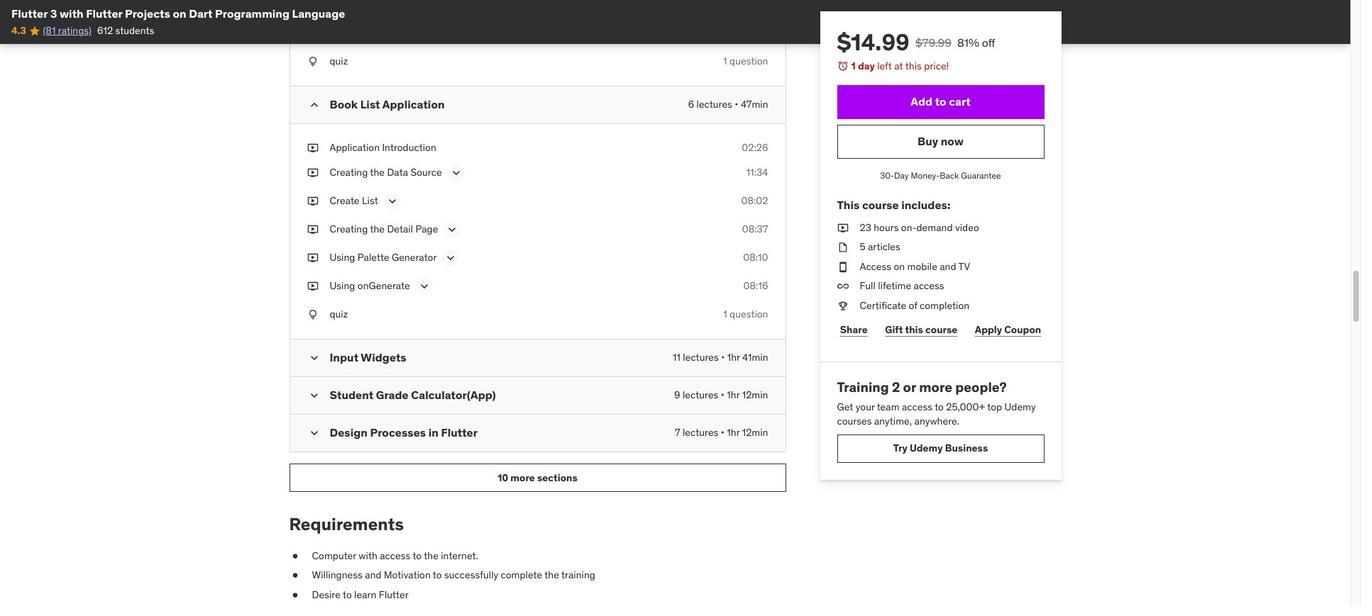 Task type: vqa. For each thing, say whether or not it's contained in the screenshot.
Covering critical workplace skills to technical topics, including prep content for over 200 industry-recognized certifications, our catalog supports well-rounded professional development and spans multiple languages.
no



Task type: describe. For each thing, give the bounding box(es) containing it.
using palette generator
[[330, 252, 437, 264]]

41min
[[743, 351, 768, 364]]

• left 41min
[[721, 351, 725, 364]]

lectures for calculator(app)
[[683, 389, 719, 402]]

small image for book
[[307, 98, 321, 112]]

for
[[418, 1, 430, 14]]

access for full lifetime access
[[914, 280, 945, 293]]

11 lectures • 1hr 41min
[[673, 351, 768, 364]]

certificate
[[860, 300, 907, 312]]

08:10
[[743, 252, 768, 264]]

add
[[911, 94, 933, 109]]

47min
[[741, 98, 768, 111]]

• for calculator(app)
[[721, 389, 725, 402]]

this course includes:
[[837, 198, 951, 213]]

1 horizontal spatial with
[[359, 550, 378, 563]]

try
[[894, 442, 908, 455]]

gift
[[885, 324, 903, 337]]

processes
[[370, 426, 426, 440]]

udemy inside training 2 or more people? get your team access to 25,000+ top udemy courses anytime, anywhere.
[[1005, 401, 1036, 414]]

using for using palette generator
[[330, 252, 355, 264]]

2 vertical spatial show lecture description image
[[444, 252, 458, 266]]

students
[[115, 24, 154, 37]]

81%
[[958, 35, 980, 50]]

flutter for design processes in flutter
[[441, 426, 478, 440]]

full lifetime access
[[860, 280, 945, 293]]

lectures right 11 at bottom
[[683, 351, 719, 364]]

completion
[[920, 300, 970, 312]]

team
[[877, 401, 900, 414]]

in
[[429, 426, 439, 440]]

access for computer with access to the internet.
[[380, 550, 411, 563]]

now
[[941, 134, 964, 148]]

more inside training 2 or more people? get your team access to 25,000+ top udemy courses anytime, anywhere.
[[919, 379, 953, 396]]

dart
[[189, 6, 213, 21]]

try udemy business link
[[837, 435, 1045, 463]]

4.3
[[11, 24, 26, 37]]

9 lectures • 1hr 12min
[[674, 389, 768, 402]]

money-
[[911, 170, 940, 181]]

3
[[50, 6, 57, 21]]

student grade calculator(app)
[[330, 388, 496, 403]]

using for using constructors for submitting data
[[330, 1, 355, 14]]

2 question from the top
[[730, 308, 768, 321]]

creating for creating the data source
[[330, 166, 368, 179]]

at
[[895, 60, 903, 72]]

buy now
[[918, 134, 964, 148]]

day
[[858, 60, 875, 72]]

computer
[[312, 550, 356, 563]]

top
[[988, 401, 1002, 414]]

training
[[562, 570, 596, 582]]

0 vertical spatial on
[[173, 6, 186, 21]]

1 up 6 lectures • 47min
[[724, 55, 727, 68]]

1 quiz from the top
[[330, 55, 348, 68]]

buy
[[918, 134, 939, 148]]

list for book
[[360, 97, 380, 111]]

1 1hr from the top
[[727, 351, 740, 364]]

1 vertical spatial data
[[387, 166, 408, 179]]

lectures for application
[[697, 98, 733, 111]]

gift this course
[[885, 324, 958, 337]]

1 up 11 lectures • 1hr 41min
[[724, 308, 727, 321]]

day
[[895, 170, 909, 181]]

input widgets
[[330, 351, 407, 365]]

to down the internet.
[[433, 570, 442, 582]]

small image for design
[[307, 427, 321, 441]]

creating the detail page
[[330, 223, 438, 236]]

• for application
[[735, 98, 739, 111]]

constructors
[[358, 1, 416, 14]]

willingness
[[312, 570, 363, 582]]

grade
[[376, 388, 409, 403]]

student
[[330, 388, 374, 403]]

widgets
[[361, 351, 407, 365]]

02:26
[[742, 141, 768, 154]]

612 students
[[97, 24, 154, 37]]

1 day left at this price!
[[852, 60, 949, 72]]

includes:
[[902, 198, 951, 213]]

the down the application introduction on the left top of the page
[[370, 166, 385, 179]]

612
[[97, 24, 113, 37]]

2 this from the top
[[905, 324, 923, 337]]

0 vertical spatial data
[[484, 1, 505, 14]]

book
[[330, 97, 358, 111]]

try udemy business
[[894, 442, 988, 455]]

add to cart
[[911, 94, 971, 109]]

off
[[982, 35, 996, 50]]

creating the data source
[[330, 166, 442, 179]]

11:34
[[747, 166, 768, 179]]

1hr for in
[[727, 427, 740, 439]]

6 lectures • 47min
[[688, 98, 768, 111]]

10 more sections button
[[289, 464, 786, 493]]

0 horizontal spatial application
[[330, 141, 380, 154]]

30-day money-back guarantee
[[880, 170, 1001, 181]]

cart
[[949, 94, 971, 109]]

$14.99 $79.99 81% off
[[837, 28, 996, 57]]

7 lectures • 1hr 12min
[[675, 427, 768, 439]]

$79.99
[[916, 35, 952, 50]]

create
[[330, 195, 360, 208]]

get
[[837, 401, 854, 414]]

training 2 or more people? get your team access to 25,000+ top udemy courses anytime, anywhere.
[[837, 379, 1036, 428]]

complete
[[501, 570, 542, 582]]

10 more sections
[[498, 472, 578, 485]]

mobile
[[908, 260, 938, 273]]

demand
[[917, 221, 953, 234]]

show lecture description image for using ongenerate
[[417, 280, 431, 294]]

video
[[955, 221, 979, 234]]

language
[[292, 6, 345, 21]]

2 quiz from the top
[[330, 308, 348, 321]]

08:16
[[744, 280, 768, 293]]

successfully
[[444, 570, 498, 582]]

palette
[[358, 252, 389, 264]]

show lecture description image for create list
[[385, 195, 399, 209]]

(81
[[43, 24, 56, 37]]



Task type: locate. For each thing, give the bounding box(es) containing it.
quiz up book
[[330, 55, 348, 68]]

1 small image from the top
[[307, 98, 321, 112]]

using
[[330, 1, 355, 14], [330, 252, 355, 264], [330, 280, 355, 293]]

1 vertical spatial small image
[[307, 427, 321, 441]]

0 vertical spatial application
[[382, 97, 445, 111]]

the left the internet.
[[424, 550, 439, 563]]

back
[[940, 170, 959, 181]]

1 vertical spatial access
[[902, 401, 933, 414]]

1 question down 08:16
[[724, 308, 768, 321]]

certificate of completion
[[860, 300, 970, 312]]

0 vertical spatial small image
[[307, 98, 321, 112]]

23 hours on-demand video
[[860, 221, 979, 234]]

1 horizontal spatial show lecture description image
[[417, 280, 431, 294]]

1hr up 7 lectures • 1hr 12min at the bottom of the page
[[727, 389, 740, 402]]

and left tv
[[940, 260, 957, 273]]

calculator(app)
[[411, 388, 496, 403]]

people?
[[956, 379, 1007, 396]]

12min down 9 lectures • 1hr 12min on the bottom
[[742, 427, 768, 439]]

lectures right 9
[[683, 389, 719, 402]]

1 using from the top
[[330, 1, 355, 14]]

0 horizontal spatial udemy
[[910, 442, 943, 455]]

desire
[[312, 589, 341, 602]]

access down or
[[902, 401, 933, 414]]

the
[[370, 166, 385, 179], [370, 223, 385, 236], [424, 550, 439, 563], [545, 570, 559, 582]]

to up motivation
[[413, 550, 422, 563]]

show lecture description image
[[385, 195, 399, 209], [417, 280, 431, 294]]

list for create
[[362, 195, 378, 208]]

12min for design processes in flutter
[[742, 427, 768, 439]]

lifetime
[[878, 280, 912, 293]]

udemy
[[1005, 401, 1036, 414], [910, 442, 943, 455]]

2 small image from the top
[[307, 427, 321, 441]]

0 vertical spatial show lecture description image
[[449, 166, 463, 181]]

creating up create
[[330, 166, 368, 179]]

creating for creating the detail page
[[330, 223, 368, 236]]

full
[[860, 280, 876, 293]]

on up full lifetime access
[[894, 260, 905, 273]]

using left ongenerate
[[330, 280, 355, 293]]

tv
[[959, 260, 970, 273]]

0 horizontal spatial course
[[862, 198, 899, 213]]

1 vertical spatial more
[[511, 472, 535, 485]]

more right 10
[[511, 472, 535, 485]]

0 horizontal spatial and
[[365, 570, 382, 582]]

to inside add to cart button
[[935, 94, 947, 109]]

udemy right try
[[910, 442, 943, 455]]

• up 7 lectures • 1hr 12min at the bottom of the page
[[721, 389, 725, 402]]

willingness and motivation to successfully complete the training
[[312, 570, 596, 582]]

0 vertical spatial 1hr
[[727, 351, 740, 364]]

buy now button
[[837, 125, 1045, 159]]

0 horizontal spatial on
[[173, 6, 186, 21]]

12min
[[742, 389, 768, 402], [742, 427, 768, 439]]

with
[[60, 6, 84, 21], [359, 550, 378, 563]]

lectures for in
[[683, 427, 719, 439]]

2 1hr from the top
[[727, 389, 740, 402]]

price!
[[924, 60, 949, 72]]

quiz down 'using ongenerate'
[[330, 308, 348, 321]]

1 vertical spatial small image
[[307, 351, 321, 366]]

1 creating from the top
[[330, 166, 368, 179]]

with right computer
[[359, 550, 378, 563]]

0 vertical spatial course
[[862, 198, 899, 213]]

1 this from the top
[[906, 60, 922, 72]]

list
[[360, 97, 380, 111], [362, 195, 378, 208]]

computer with access to the internet.
[[312, 550, 478, 563]]

this right at
[[906, 60, 922, 72]]

this
[[837, 198, 860, 213]]

gift this course link
[[882, 316, 961, 345]]

question down 08:16
[[730, 308, 768, 321]]

0 vertical spatial 12min
[[742, 389, 768, 402]]

access up motivation
[[380, 550, 411, 563]]

on left the dart
[[173, 6, 186, 21]]

course up hours
[[862, 198, 899, 213]]

course down completion
[[926, 324, 958, 337]]

5
[[860, 241, 866, 254]]

generator
[[392, 252, 437, 264]]

1 vertical spatial 1hr
[[727, 389, 740, 402]]

list right book
[[360, 97, 380, 111]]

hours
[[874, 221, 899, 234]]

0 vertical spatial udemy
[[1005, 401, 1036, 414]]

• left 47min
[[735, 98, 739, 111]]

1 question from the top
[[730, 55, 768, 68]]

this
[[906, 60, 922, 72], [905, 324, 923, 337]]

xsmall image
[[307, 195, 318, 209], [307, 223, 318, 237], [837, 260, 849, 274], [837, 280, 849, 294], [307, 280, 318, 294], [837, 300, 849, 313], [307, 308, 318, 322]]

anytime,
[[875, 415, 912, 428]]

0 vertical spatial 1 question
[[724, 55, 768, 68]]

small image left design
[[307, 427, 321, 441]]

9
[[674, 389, 681, 402]]

1 vertical spatial list
[[362, 195, 378, 208]]

0 vertical spatial creating
[[330, 166, 368, 179]]

desire to learn flutter
[[312, 589, 409, 602]]

small image
[[307, 389, 321, 403], [307, 427, 321, 441]]

1 vertical spatial question
[[730, 308, 768, 321]]

this right "gift"
[[905, 324, 923, 337]]

1 horizontal spatial more
[[919, 379, 953, 396]]

(81 ratings)
[[43, 24, 91, 37]]

0 horizontal spatial show lecture description image
[[385, 195, 399, 209]]

0 vertical spatial list
[[360, 97, 380, 111]]

coupon
[[1005, 324, 1042, 337]]

create list
[[330, 195, 378, 208]]

2 small image from the top
[[307, 351, 321, 366]]

1 vertical spatial course
[[926, 324, 958, 337]]

1 horizontal spatial on
[[894, 260, 905, 273]]

internet.
[[441, 550, 478, 563]]

and
[[940, 260, 957, 273], [365, 570, 382, 582]]

1 vertical spatial with
[[359, 550, 378, 563]]

small image left input
[[307, 351, 321, 366]]

1 vertical spatial this
[[905, 324, 923, 337]]

1 vertical spatial 12min
[[742, 427, 768, 439]]

show lecture description image
[[449, 166, 463, 181], [445, 223, 460, 237], [444, 252, 458, 266]]

0 vertical spatial and
[[940, 260, 957, 273]]

2 vertical spatial 1hr
[[727, 427, 740, 439]]

the left training on the bottom left of page
[[545, 570, 559, 582]]

3 1hr from the top
[[727, 427, 740, 439]]

articles
[[868, 241, 901, 254]]

or
[[903, 379, 916, 396]]

0 vertical spatial question
[[730, 55, 768, 68]]

1hr down 9 lectures • 1hr 12min on the bottom
[[727, 427, 740, 439]]

show lecture description image right page
[[445, 223, 460, 237]]

to inside training 2 or more people? get your team access to 25,000+ top udemy courses anytime, anywhere.
[[935, 401, 944, 414]]

ongenerate
[[358, 280, 410, 293]]

and up the learn at bottom left
[[365, 570, 382, 582]]

with up the ratings)
[[60, 6, 84, 21]]

0 horizontal spatial with
[[60, 6, 84, 21]]

udemy right "top"
[[1005, 401, 1036, 414]]

2 1 question from the top
[[724, 308, 768, 321]]

show lecture description image right generator
[[444, 252, 458, 266]]

data down introduction on the left
[[387, 166, 408, 179]]

flutter
[[11, 6, 48, 21], [86, 6, 122, 21], [441, 426, 478, 440], [379, 589, 409, 602]]

apply coupon button
[[972, 316, 1045, 345]]

question
[[730, 55, 768, 68], [730, 308, 768, 321]]

flutter for desire to learn flutter
[[379, 589, 409, 602]]

show lecture description image down generator
[[417, 280, 431, 294]]

1 vertical spatial on
[[894, 260, 905, 273]]

0 vertical spatial with
[[60, 6, 84, 21]]

creating down create
[[330, 223, 368, 236]]

show lecture description image for source
[[449, 166, 463, 181]]

1 horizontal spatial and
[[940, 260, 957, 273]]

show lecture description image right the source
[[449, 166, 463, 181]]

1 horizontal spatial course
[[926, 324, 958, 337]]

2 vertical spatial access
[[380, 550, 411, 563]]

0 vertical spatial small image
[[307, 389, 321, 403]]

small image for input
[[307, 351, 321, 366]]

xsmall image
[[307, 1, 318, 15], [307, 55, 318, 69], [307, 141, 318, 155], [307, 166, 318, 180], [837, 221, 849, 235], [837, 241, 849, 255], [307, 252, 318, 266], [289, 550, 301, 564], [289, 570, 301, 584], [289, 589, 301, 603]]

lectures
[[697, 98, 733, 111], [683, 351, 719, 364], [683, 389, 719, 402], [683, 427, 719, 439]]

ratings)
[[58, 24, 91, 37]]

1 vertical spatial using
[[330, 252, 355, 264]]

on
[[173, 6, 186, 21], [894, 260, 905, 273]]

learn
[[354, 589, 377, 602]]

add to cart button
[[837, 85, 1045, 119]]

3 using from the top
[[330, 280, 355, 293]]

5 articles
[[860, 241, 901, 254]]

to left cart
[[935, 94, 947, 109]]

course
[[862, 198, 899, 213], [926, 324, 958, 337]]

0 vertical spatial this
[[906, 60, 922, 72]]

12min for student grade calculator(app)
[[742, 389, 768, 402]]

access down mobile
[[914, 280, 945, 293]]

application up introduction on the left
[[382, 97, 445, 111]]

•
[[735, 98, 739, 111], [721, 351, 725, 364], [721, 389, 725, 402], [721, 427, 725, 439]]

1hr left 41min
[[727, 351, 740, 364]]

book list application
[[330, 97, 445, 111]]

12min down 41min
[[742, 389, 768, 402]]

access on mobile and tv
[[860, 260, 970, 273]]

of
[[909, 300, 918, 312]]

0 vertical spatial using
[[330, 1, 355, 14]]

0 horizontal spatial data
[[387, 166, 408, 179]]

0 vertical spatial show lecture description image
[[385, 195, 399, 209]]

using constructors for submitting data
[[330, 1, 505, 14]]

11
[[673, 351, 681, 364]]

small image left book
[[307, 98, 321, 112]]

0 horizontal spatial more
[[511, 472, 535, 485]]

input
[[330, 351, 359, 365]]

1hr for calculator(app)
[[727, 389, 740, 402]]

access inside training 2 or more people? get your team access to 25,000+ top udemy courses anytime, anywhere.
[[902, 401, 933, 414]]

small image left student
[[307, 389, 321, 403]]

2 12min from the top
[[742, 427, 768, 439]]

small image for student
[[307, 389, 321, 403]]

1 vertical spatial and
[[365, 570, 382, 582]]

application up creating the data source
[[330, 141, 380, 154]]

the left "detail"
[[370, 223, 385, 236]]

0 vertical spatial quiz
[[330, 55, 348, 68]]

more inside "10 more sections" button
[[511, 472, 535, 485]]

2 using from the top
[[330, 252, 355, 264]]

courses
[[837, 415, 872, 428]]

1 vertical spatial 1 question
[[724, 308, 768, 321]]

1 12min from the top
[[742, 389, 768, 402]]

more right or
[[919, 379, 953, 396]]

list right create
[[362, 195, 378, 208]]

share
[[840, 324, 868, 337]]

lectures right "7"
[[683, 427, 719, 439]]

1 vertical spatial creating
[[330, 223, 368, 236]]

data
[[484, 1, 505, 14], [387, 166, 408, 179]]

alarm image
[[837, 60, 849, 72]]

using left palette
[[330, 252, 355, 264]]

1 vertical spatial quiz
[[330, 308, 348, 321]]

data right "submitting"
[[484, 1, 505, 14]]

programming
[[215, 6, 290, 21]]

left
[[878, 60, 892, 72]]

2 creating from the top
[[330, 223, 368, 236]]

application introduction
[[330, 141, 436, 154]]

10
[[498, 472, 508, 485]]

apply
[[975, 324, 1002, 337]]

1 question up 47min
[[724, 55, 768, 68]]

0 vertical spatial more
[[919, 379, 953, 396]]

access
[[860, 260, 892, 273]]

question up 47min
[[730, 55, 768, 68]]

1 1 question from the top
[[724, 55, 768, 68]]

anywhere.
[[915, 415, 960, 428]]

• for in
[[721, 427, 725, 439]]

small image
[[307, 98, 321, 112], [307, 351, 321, 366]]

2 vertical spatial using
[[330, 280, 355, 293]]

using left constructors
[[330, 1, 355, 14]]

1 vertical spatial application
[[330, 141, 380, 154]]

6
[[688, 98, 694, 111]]

08:37
[[742, 223, 768, 236]]

flutter up the 612
[[86, 6, 122, 21]]

show lecture description image for page
[[445, 223, 460, 237]]

design processes in flutter
[[330, 426, 478, 440]]

2
[[892, 379, 900, 396]]

1 vertical spatial show lecture description image
[[417, 280, 431, 294]]

flutter 3 with flutter projects on dart programming language
[[11, 6, 345, 21]]

to left the learn at bottom left
[[343, 589, 352, 602]]

show lecture description image up "detail"
[[385, 195, 399, 209]]

flutter for flutter 3 with flutter projects on dart programming language
[[86, 6, 122, 21]]

1 horizontal spatial udemy
[[1005, 401, 1036, 414]]

more
[[919, 379, 953, 396], [511, 472, 535, 485]]

1 right alarm icon
[[852, 60, 856, 72]]

flutter right the in
[[441, 426, 478, 440]]

1 vertical spatial udemy
[[910, 442, 943, 455]]

flutter up 4.3
[[11, 6, 48, 21]]

lectures right 6 at the top right of the page
[[697, 98, 733, 111]]

page
[[416, 223, 438, 236]]

1 horizontal spatial data
[[484, 1, 505, 14]]

using for using ongenerate
[[330, 280, 355, 293]]

1 vertical spatial show lecture description image
[[445, 223, 460, 237]]

to up the anywhere.
[[935, 401, 944, 414]]

0 vertical spatial access
[[914, 280, 945, 293]]

1 horizontal spatial application
[[382, 97, 445, 111]]

• down 9 lectures • 1hr 12min on the bottom
[[721, 427, 725, 439]]

1 small image from the top
[[307, 389, 321, 403]]

on-
[[901, 221, 917, 234]]

motivation
[[384, 570, 431, 582]]

training
[[837, 379, 889, 396]]

flutter down motivation
[[379, 589, 409, 602]]



